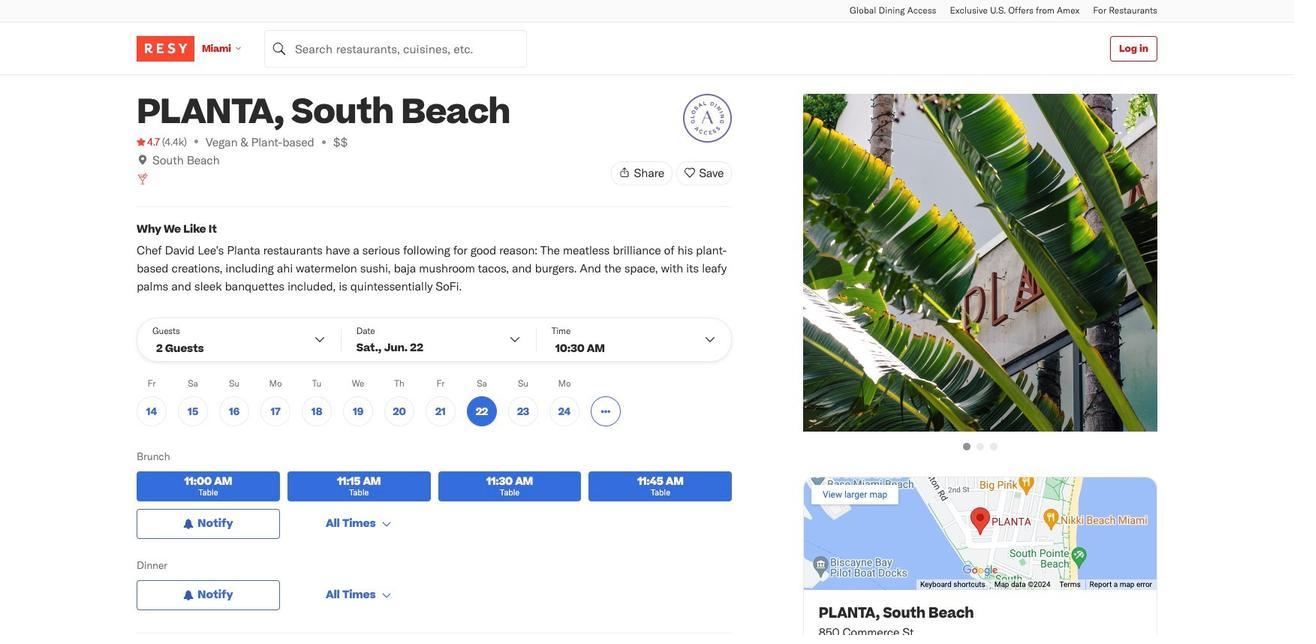 Task type: vqa. For each thing, say whether or not it's contained in the screenshot.
field
yes



Task type: locate. For each thing, give the bounding box(es) containing it.
4.7 out of 5 stars image
[[137, 134, 160, 149]]

None field
[[264, 30, 527, 67]]

Search restaurants, cuisines, etc. text field
[[264, 30, 527, 67]]



